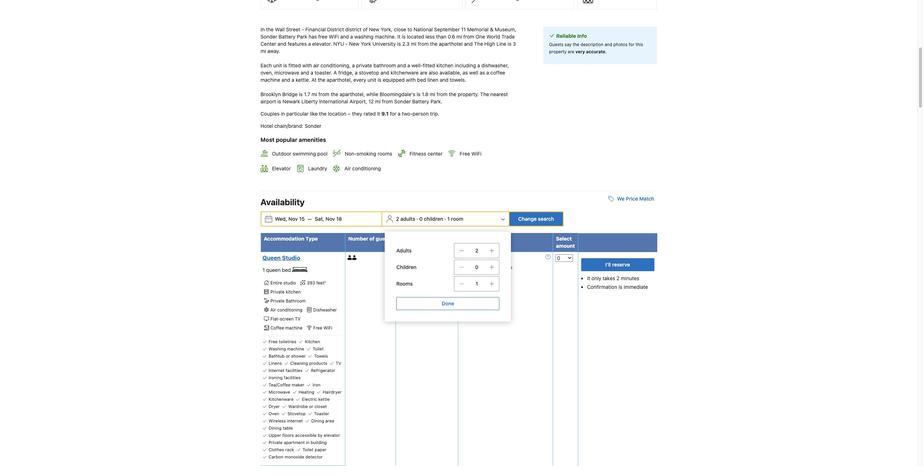 Task type: locate. For each thing, give the bounding box(es) containing it.
facilities up tea/coffee maker
[[284, 376, 301, 381]]

air conditioning up screen
[[271, 308, 303, 313]]

non- for smoking
[[345, 151, 357, 157]]

conditioning
[[352, 166, 381, 172], [278, 308, 303, 313]]

amount
[[556, 243, 575, 249]]

match
[[640, 196, 655, 202]]

1 horizontal spatial dining
[[312, 419, 324, 424]]

2 as from the left
[[480, 70, 485, 76]]

free up 'kitchen'
[[314, 326, 323, 331]]

1 horizontal spatial air conditioning
[[345, 166, 381, 172]]

toilet up towels
[[313, 347, 324, 352]]

%
[[430, 275, 434, 279]]

2 left adults
[[396, 216, 399, 222]]

0 horizontal spatial battery
[[279, 34, 296, 40]]

battery down street
[[279, 34, 296, 40]]

university
[[373, 41, 396, 47]]

done button
[[397, 298, 500, 311]]

1 vertical spatial 0
[[476, 265, 479, 271]]

towels.
[[450, 77, 467, 83]]

dining table
[[269, 426, 293, 432]]

0 horizontal spatial free wifi
[[314, 326, 333, 331]]

unit right each
[[273, 62, 282, 69]]

0 horizontal spatial dining
[[269, 426, 282, 432]]

0 vertical spatial facilities
[[286, 368, 303, 374]]

dining down toaster
[[312, 419, 324, 424]]

0 vertical spatial non-
[[345, 151, 357, 157]]

0 horizontal spatial or
[[286, 354, 290, 359]]

facilities for ironing facilities
[[284, 376, 301, 381]]

dryer
[[269, 405, 280, 410]]

availability
[[261, 198, 305, 208]]

are left also
[[420, 70, 428, 76]]

1 horizontal spatial it
[[588, 276, 591, 282]]

.
[[606, 49, 607, 55]]

the
[[266, 26, 274, 33], [430, 41, 438, 47], [573, 42, 580, 47], [318, 77, 326, 83], [331, 91, 339, 97], [449, 91, 457, 97], [319, 111, 327, 117]]

1 as from the left
[[463, 70, 468, 76]]

new left york,
[[369, 26, 380, 33]]

2 for 2 adults · 0 children · 1 room
[[396, 216, 399, 222]]

this
[[636, 42, 644, 47]]

kitchenware
[[269, 397, 294, 403]]

1 vertical spatial tv
[[336, 361, 342, 367]]

0 vertical spatial •
[[463, 256, 465, 261]]

toaster.
[[315, 70, 333, 76]]

the right in
[[266, 26, 274, 33]]

0 horizontal spatial sonder
[[261, 34, 277, 40]]

in
[[281, 111, 285, 117], [306, 441, 310, 446]]

of inside in the wall street - financial district district of new york, close to national september 11 memorial & museum, sonder battery park has free wifi and a washing machine. it is located less than 0.6 mi from one world trade center and features a elevator. nyu - new york university is 2.3 mi from the aparthotel and the high line is 3 mi away. each unit is fitted with air conditioning, a private bathroom and a well-fitted kitchen including a dishwasher, oven, microwave and a toaster. a fridge, a stovetop and kitchenware are also available, as well as a coffee machine and a kettle. at the aparthotel, every unit is equipped with bed linen and towels. brooklyn bridge is 1.7 mi from the aparthotel, while bloomingdale's is 1.8 mi from the property. the nearest airport is newark liberty international airport, 12 mi from sonder battery park.
[[363, 26, 368, 33]]

2 right takes
[[617, 276, 620, 282]]

of up washing
[[363, 26, 368, 33]]

and down available,
[[440, 77, 449, 83]]

1 left room
[[448, 216, 450, 222]]

1 horizontal spatial air
[[345, 166, 351, 172]]

0 vertical spatial dining
[[312, 419, 324, 424]]

street
[[286, 26, 301, 33]]

1 horizontal spatial -
[[346, 41, 348, 47]]

1 horizontal spatial battery
[[413, 99, 430, 105]]

private down entire
[[271, 290, 285, 295]]

children
[[424, 216, 444, 222]]

aparthotel, down a
[[327, 77, 352, 83]]

fridge,
[[339, 70, 354, 76]]

it
[[398, 34, 401, 40], [588, 276, 591, 282]]

1 fitted from the left
[[289, 62, 301, 69]]

0 horizontal spatial non-
[[345, 151, 357, 157]]

0 horizontal spatial for
[[390, 111, 397, 117]]

1 vertical spatial air
[[271, 308, 276, 313]]

1 vertical spatial conditioning
[[278, 308, 303, 313]]

refundable
[[480, 256, 504, 261]]

and
[[340, 34, 349, 40], [278, 41, 287, 47], [464, 41, 473, 47], [605, 42, 613, 47], [398, 62, 406, 69], [301, 70, 310, 76], [381, 70, 390, 76], [282, 77, 290, 83], [440, 77, 449, 83]]

- up park at the left of the page
[[302, 26, 304, 33]]

a up at
[[311, 70, 314, 76]]

private for private bathroom
[[271, 299, 285, 304]]

2 vertical spatial machine
[[287, 347, 304, 352]]

private down private kitchen
[[271, 299, 285, 304]]

site
[[505, 265, 513, 271]]

machine down oven,
[[261, 77, 280, 83]]

1 vertical spatial with
[[406, 77, 416, 83]]

• left non-refundable
[[463, 256, 465, 261]]

is left "1.8"
[[417, 91, 421, 97]]

is down minutes
[[619, 284, 623, 291]]

are
[[568, 49, 575, 55], [420, 70, 428, 76]]

1 vertical spatial in
[[306, 441, 310, 446]]

0 vertical spatial free wifi
[[460, 151, 482, 157]]

and down bathroom
[[381, 70, 390, 76]]

0 horizontal spatial unit
[[273, 62, 282, 69]]

paper
[[315, 448, 327, 453]]

0 horizontal spatial in
[[281, 111, 285, 117]]

· right adults
[[417, 216, 418, 222]]

york,
[[381, 26, 393, 33]]

sonder down bloomingdale's
[[395, 99, 411, 105]]

1 vertical spatial unit
[[368, 77, 377, 83]]

liberty
[[302, 99, 318, 105]]

0 vertical spatial bed
[[417, 77, 426, 83]]

are inside in the wall street - financial district district of new york, close to national september 11 memorial & museum, sonder battery park has free wifi and a washing machine. it is located less than 0.6 mi from one world trade center and features a elevator. nyu - new york university is 2.3 mi from the aparthotel and the high line is 3 mi away. each unit is fitted with air conditioning, a private bathroom and a well-fitted kitchen including a dishwasher, oven, microwave and a toaster. a fridge, a stovetop and kitchenware are also available, as well as a coffee machine and a kettle. at the aparthotel, every unit is equipped with bed linen and towels. brooklyn bridge is 1.7 mi from the aparthotel, while bloomingdale's is 1.8 mi from the property. the nearest airport is newark liberty international airport, 12 mi from sonder battery park.
[[420, 70, 428, 76]]

1 vertical spatial -
[[346, 41, 348, 47]]

0.6
[[448, 34, 455, 40]]

kitchen up available,
[[437, 62, 454, 69]]

and up the "."
[[605, 42, 613, 47]]

the down one
[[475, 41, 483, 47]]

1 horizontal spatial or
[[309, 405, 314, 410]]

change search
[[519, 216, 554, 222]]

0 vertical spatial private
[[271, 290, 285, 295]]

1 vertical spatial air conditioning
[[271, 308, 303, 313]]

2 vertical spatial sonder
[[305, 123, 322, 129]]

property
[[550, 49, 567, 55]]

1 vertical spatial private
[[271, 299, 285, 304]]

0 horizontal spatial ·
[[417, 216, 418, 222]]

as right well
[[480, 70, 485, 76]]

and down microwave
[[282, 77, 290, 83]]

of left guests
[[370, 236, 375, 242]]

the inside guests say the description and photos for this property are
[[573, 42, 580, 47]]

pool
[[318, 151, 328, 157]]

tv right products
[[336, 361, 342, 367]]

search
[[538, 216, 554, 222]]

0 horizontal spatial as
[[463, 70, 468, 76]]

1 vertical spatial facilities
[[284, 376, 301, 381]]

1 horizontal spatial as
[[480, 70, 485, 76]]

trip.
[[430, 111, 440, 117]]

2 • from the top
[[463, 265, 465, 271]]

free wifi right center at left top
[[460, 151, 482, 157]]

wifi
[[329, 34, 339, 40], [472, 151, 482, 157], [324, 326, 333, 331]]

0 inside 2 adults · 0 children · 1 room button
[[420, 216, 423, 222]]

upper floors accessible by elevator
[[269, 433, 340, 439]]

two-
[[402, 111, 413, 117]]

a left 'two-'
[[398, 111, 401, 117]]

1 horizontal spatial 2
[[476, 248, 479, 254]]

a up fridge,
[[352, 62, 355, 69]]

0 vertical spatial 0
[[420, 216, 423, 222]]

0 vertical spatial for
[[629, 42, 635, 47]]

1 horizontal spatial free
[[314, 326, 323, 331]]

carbon monoxide detector
[[269, 455, 323, 460]]

maker
[[292, 383, 304, 388]]

1 vertical spatial are
[[420, 70, 428, 76]]

is
[[402, 34, 406, 40], [397, 41, 401, 47], [508, 41, 512, 47], [284, 62, 287, 69], [378, 77, 382, 83], [299, 91, 303, 97], [417, 91, 421, 97], [278, 99, 281, 105], [619, 284, 623, 291]]

clothes rack
[[269, 448, 294, 453]]

dishwasher,
[[482, 62, 509, 69]]

machine up shower
[[287, 347, 304, 352]]

free up washing
[[269, 340, 278, 345]]

or down electric
[[309, 405, 314, 410]]

sonder
[[261, 34, 277, 40], [395, 99, 411, 105], [305, 123, 322, 129]]

for
[[629, 42, 635, 47], [390, 111, 397, 117]]

it inside in the wall street - financial district district of new york, close to national september 11 memorial & museum, sonder battery park has free wifi and a washing machine. it is located less than 0.6 mi from one world trade center and features a elevator. nyu - new york university is 2.3 mi from the aparthotel and the high line is 3 mi away. each unit is fitted with air conditioning, a private bathroom and a well-fitted kitchen including a dishwasher, oven, microwave and a toaster. a fridge, a stovetop and kitchenware are also available, as well as a coffee machine and a kettle. at the aparthotel, every unit is equipped with bed linen and towels. brooklyn bridge is 1.7 mi from the aparthotel, while bloomingdale's is 1.8 mi from the property. the nearest airport is newark liberty international airport, 12 mi from sonder battery park.
[[398, 34, 401, 40]]

national
[[414, 26, 433, 33]]

electric
[[302, 397, 317, 403]]

every
[[354, 77, 366, 83]]

2 inside it only takes 2 minutes confirmation is immediate
[[617, 276, 620, 282]]

- right nyu
[[346, 41, 348, 47]]

dining area
[[312, 419, 334, 424]]

non- up only
[[470, 256, 480, 261]]

brooklyn
[[261, 91, 281, 97]]

2 inside button
[[396, 216, 399, 222]]

very
[[576, 49, 586, 55]]

the left nearest
[[481, 91, 489, 97]]

2 · from the left
[[445, 216, 446, 222]]

is inside it only takes 2 minutes confirmation is immediate
[[619, 284, 623, 291]]

1 horizontal spatial tv
[[336, 361, 342, 367]]

0 vertical spatial kitchen
[[437, 62, 454, 69]]

wed, nov 15 button
[[272, 213, 308, 226]]

0 vertical spatial toilet
[[313, 347, 324, 352]]

1 horizontal spatial conditioning
[[352, 166, 381, 172]]

wireless
[[269, 419, 286, 424]]

new left 'york' in the top of the page
[[349, 41, 360, 47]]

2 fitted from the left
[[423, 62, 435, 69]]

air
[[345, 166, 351, 172], [271, 308, 276, 313]]

free wifi up 'kitchen'
[[314, 326, 333, 331]]

number of guests
[[349, 236, 393, 242]]

feet²
[[317, 281, 326, 286]]

1 vertical spatial non-
[[470, 256, 480, 261]]

guests
[[376, 236, 393, 242]]

0 horizontal spatial 2
[[396, 216, 399, 222]]

1 vertical spatial free wifi
[[314, 326, 333, 331]]

occupancy image
[[353, 256, 357, 261]]

air down non-smoking rooms
[[345, 166, 351, 172]]

0 horizontal spatial fitted
[[289, 62, 301, 69]]

toilet up detector
[[303, 448, 314, 453]]

we price match button
[[606, 193, 658, 206]]

international
[[319, 99, 348, 105]]

private up clothes
[[269, 441, 283, 446]]

battery down "1.8"
[[413, 99, 430, 105]]

1 horizontal spatial kitchen
[[437, 62, 454, 69]]

sat, nov 18 button
[[312, 213, 345, 226]]

0 horizontal spatial of
[[363, 26, 368, 33]]

for right 9.1
[[390, 111, 397, 117]]

0 horizontal spatial air conditioning
[[271, 308, 303, 313]]

• for only 1 left on our site
[[463, 265, 465, 271]]

ironing
[[269, 376, 283, 381]]

as down including
[[463, 70, 468, 76]]

bed left linen
[[417, 77, 426, 83]]

2 horizontal spatial 2
[[617, 276, 620, 282]]

fitted
[[289, 62, 301, 69], [423, 62, 435, 69]]

coffee machine
[[271, 326, 303, 331]]

studio
[[282, 255, 300, 262]]

internet facilities
[[269, 368, 303, 374]]

mi right the "1.7"
[[312, 91, 317, 97]]

0 horizontal spatial nov
[[289, 216, 298, 222]]

sat,
[[315, 216, 324, 222]]

machine inside in the wall street - financial district district of new york, close to national september 11 memorial & museum, sonder battery park has free wifi and a washing machine. it is located less than 0.6 mi from one world trade center and features a elevator. nyu - new york university is 2.3 mi from the aparthotel and the high line is 3 mi away. each unit is fitted with air conditioning, a private bathroom and a well-fitted kitchen including a dishwasher, oven, microwave and a toaster. a fridge, a stovetop and kitchenware are also available, as well as a coffee machine and a kettle. at the aparthotel, every unit is equipped with bed linen and towels. brooklyn bridge is 1.7 mi from the aparthotel, while bloomingdale's is 1.8 mi from the property. the nearest airport is newark liberty international airport, 12 mi from sonder battery park.
[[261, 77, 280, 83]]

conditioning down smoking
[[352, 166, 381, 172]]

machine down screen
[[286, 326, 303, 331]]

bed down studio
[[282, 268, 291, 274]]

with left air
[[302, 62, 312, 69]]

0 horizontal spatial kitchen
[[286, 290, 301, 295]]

1 · from the left
[[417, 216, 418, 222]]

for left this in the top right of the page
[[629, 42, 635, 47]]

1 • from the top
[[463, 256, 465, 261]]

1 horizontal spatial for
[[629, 42, 635, 47]]

0 horizontal spatial 0
[[420, 216, 423, 222]]

· right children
[[445, 216, 446, 222]]

free right center at left top
[[460, 151, 470, 157]]

chain/brand:
[[275, 123, 304, 129]]

a up kitchenware on the left
[[408, 62, 410, 69]]

air conditioning down smoking
[[345, 166, 381, 172]]

toaster
[[314, 412, 329, 417]]

a
[[351, 34, 353, 40], [308, 41, 311, 47], [352, 62, 355, 69], [408, 62, 410, 69], [478, 62, 480, 69], [311, 70, 314, 76], [355, 70, 358, 76], [487, 70, 489, 76], [292, 77, 295, 83], [398, 111, 401, 117]]

0 vertical spatial -
[[302, 26, 304, 33]]

is down "stovetop"
[[378, 77, 382, 83]]

1 horizontal spatial nov
[[326, 216, 335, 222]]

1 horizontal spatial are
[[568, 49, 575, 55]]

0 vertical spatial are
[[568, 49, 575, 55]]

or down washing machine
[[286, 354, 290, 359]]

sonder down like
[[305, 123, 322, 129]]

aparthotel, up airport,
[[340, 91, 365, 97]]

0 vertical spatial wifi
[[329, 34, 339, 40]]

price
[[626, 196, 639, 202]]

is up microwave
[[284, 62, 287, 69]]

mi down located
[[411, 41, 417, 47]]

• left only
[[463, 265, 465, 271]]

aparthotel,
[[327, 77, 352, 83], [340, 91, 365, 97]]

district
[[327, 26, 344, 33]]

by
[[318, 433, 323, 439]]

the right say
[[573, 42, 580, 47]]

fitted up microwave
[[289, 62, 301, 69]]

fitness
[[410, 151, 427, 157]]

1 vertical spatial or
[[309, 405, 314, 410]]

well
[[470, 70, 479, 76]]

immediate
[[624, 284, 649, 291]]

dining for dining table
[[269, 426, 282, 432]]

stovetop
[[288, 412, 306, 417]]

1 horizontal spatial new
[[369, 26, 380, 33]]

1 vertical spatial 2
[[476, 248, 479, 254]]

1 vertical spatial it
[[588, 276, 591, 282]]

1 vertical spatial aparthotel,
[[340, 91, 365, 97]]

elevator
[[272, 166, 291, 172]]

1 vertical spatial new
[[349, 41, 360, 47]]

1 vertical spatial of
[[370, 236, 375, 242]]

1 vertical spatial dining
[[269, 426, 282, 432]]

unit down "stovetop"
[[368, 77, 377, 83]]

0 vertical spatial 2
[[396, 216, 399, 222]]

1 down only
[[476, 281, 478, 287]]

oven
[[269, 412, 279, 417]]

and up kettle.
[[301, 70, 310, 76]]

coffee
[[491, 70, 506, 76]]

amenities
[[299, 137, 326, 143]]

1 vertical spatial •
[[463, 265, 465, 271]]

sonder up center
[[261, 34, 277, 40]]

nov left 15
[[289, 216, 298, 222]]

0 vertical spatial battery
[[279, 34, 296, 40]]

2 vertical spatial free
[[269, 340, 278, 345]]

it inside it only takes 2 minutes confirmation is immediate
[[588, 276, 591, 282]]

0 horizontal spatial with
[[302, 62, 312, 69]]

fitted up also
[[423, 62, 435, 69]]

night
[[431, 282, 440, 286]]

0 vertical spatial or
[[286, 354, 290, 359]]

0 vertical spatial the
[[475, 41, 483, 47]]



Task type: vqa. For each thing, say whether or not it's contained in the screenshot.
the usd DROPDOWN BUTTON
no



Task type: describe. For each thing, give the bounding box(es) containing it.
city
[[409, 282, 416, 286]]

1 horizontal spatial 0
[[476, 265, 479, 271]]

select amount
[[556, 236, 575, 249]]

occupancy image
[[348, 256, 353, 261]]

—
[[308, 216, 312, 222]]

flat-screen tv
[[271, 317, 301, 322]]

person
[[413, 111, 429, 117]]

guests
[[550, 42, 564, 47]]

nyu
[[334, 41, 344, 47]]

oven,
[[261, 70, 273, 76]]

york
[[361, 41, 371, 47]]

has
[[309, 34, 317, 40]]

and up kitchenware on the left
[[398, 62, 406, 69]]

0 vertical spatial aparthotel,
[[327, 77, 352, 83]]

september
[[434, 26, 460, 33]]

entire studio
[[271, 281, 296, 286]]

0 vertical spatial in
[[281, 111, 285, 117]]

mi right "1.8"
[[430, 91, 436, 97]]

0 horizontal spatial air
[[271, 308, 276, 313]]

1 left queen
[[263, 268, 265, 274]]

and inside guests say the description and photos for this property are
[[605, 42, 613, 47]]

for inside guests say the description and photos for this property are
[[629, 42, 635, 47]]

building
[[311, 441, 327, 446]]

dishwasher
[[314, 308, 337, 313]]

more details on meals and payment options image
[[546, 255, 551, 260]]

facilities for internet facilities
[[286, 368, 303, 374]]

bed inside in the wall street - financial district district of new york, close to national september 11 memorial & museum, sonder battery park has free wifi and a washing machine. it is located less than 0.6 mi from one world trade center and features a elevator. nyu - new york university is 2.3 mi from the aparthotel and the high line is 3 mi away. each unit is fitted with air conditioning, a private bathroom and a well-fitted kitchen including a dishwasher, oven, microwave and a toaster. a fridge, a stovetop and kitchenware are also available, as well as a coffee machine and a kettle. at the aparthotel, every unit is equipped with bed linen and towels. brooklyn bridge is 1.7 mi from the aparthotel, while bloomingdale's is 1.8 mi from the property. the nearest airport is newark liberty international airport, 12 mi from sonder battery park.
[[417, 77, 426, 83]]

toilet for toilet
[[313, 347, 324, 352]]

description
[[581, 42, 604, 47]]

location
[[328, 111, 347, 117]]

financial
[[306, 26, 326, 33]]

machine for coffee
[[286, 326, 303, 331]]

free
[[318, 34, 328, 40]]

couples
[[261, 111, 280, 117]]

2 for 2
[[476, 248, 479, 254]]

non- for refundable
[[470, 256, 480, 261]]

away.
[[268, 48, 280, 54]]

mi right 12
[[375, 99, 381, 105]]

and down 11
[[464, 41, 473, 47]]

9.1
[[382, 111, 389, 117]]

upper
[[269, 433, 281, 439]]

a up well
[[478, 62, 480, 69]]

district
[[346, 26, 362, 33]]

minutes
[[621, 276, 640, 282]]

wifi inside in the wall street - financial district district of new york, close to national september 11 memorial & museum, sonder battery park has free wifi and a washing machine. it is located less than 0.6 mi from one world trade center and features a elevator. nyu - new york university is 2.3 mi from the aparthotel and the high line is 3 mi away. each unit is fitted with air conditioning, a private bathroom and a well-fitted kitchen including a dishwasher, oven, microwave and a toaster. a fridge, a stovetop and kitchenware are also available, as well as a coffee machine and a kettle. at the aparthotel, every unit is equipped with bed linen and towels. brooklyn bridge is 1.7 mi from the aparthotel, while bloomingdale's is 1.8 mi from the property. the nearest airport is newark liberty international airport, 12 mi from sonder battery park.
[[329, 34, 339, 40]]

1 horizontal spatial unit
[[368, 77, 377, 83]]

• for non-refundable
[[463, 256, 465, 261]]

and up away.
[[278, 41, 287, 47]]

nearest
[[491, 91, 508, 97]]

info
[[578, 33, 587, 39]]

is left the 2.3
[[397, 41, 401, 47]]

private kitchen
[[271, 290, 301, 295]]

a down microwave
[[292, 77, 295, 83]]

non-smoking rooms
[[345, 151, 393, 157]]

microwave
[[269, 390, 290, 395]]

change search button
[[510, 213, 563, 226]]

3
[[513, 41, 516, 47]]

trade
[[502, 34, 515, 40]]

reliable
[[557, 33, 577, 39]]

private for private apartment in building
[[269, 441, 283, 446]]

mi right 0.6
[[457, 34, 462, 40]]

microwave
[[275, 70, 299, 76]]

from down 11
[[464, 34, 475, 40]]

0 vertical spatial new
[[369, 26, 380, 33]]

0 vertical spatial tv
[[295, 317, 301, 322]]

kitchen inside in the wall street - financial district district of new york, close to national september 11 memorial & museum, sonder battery park has free wifi and a washing machine. it is located less than 0.6 mi from one world trade center and features a elevator. nyu - new york university is 2.3 mi from the aparthotel and the high line is 3 mi away. each unit is fitted with air conditioning, a private bathroom and a well-fitted kitchen including a dishwasher, oven, microwave and a toaster. a fridge, a stovetop and kitchenware are also available, as well as a coffee machine and a kettle. at the aparthotel, every unit is equipped with bed linen and towels. brooklyn bridge is 1.7 mi from the aparthotel, while bloomingdale's is 1.8 mi from the property. the nearest airport is newark liberty international airport, 12 mi from sonder battery park.
[[437, 62, 454, 69]]

including
[[455, 62, 476, 69]]

on
[[491, 265, 496, 271]]

rooms
[[378, 151, 393, 157]]

are inside guests say the description and photos for this property are
[[568, 49, 575, 55]]

washing
[[355, 34, 374, 40]]

a down district
[[351, 34, 353, 40]]

0 horizontal spatial free
[[269, 340, 278, 345]]

1 inside 2 adults · 0 children · 1 room button
[[448, 216, 450, 222]]

the up the international
[[331, 91, 339, 97]]

from down bloomingdale's
[[382, 99, 393, 105]]

airport,
[[350, 99, 367, 105]]

0 vertical spatial conditioning
[[352, 166, 381, 172]]

a up every
[[355, 70, 358, 76]]

2 adults · 0 children · 1 room button
[[383, 213, 509, 226]]

i'll reserve button
[[582, 259, 655, 272]]

0 vertical spatial unit
[[273, 62, 282, 69]]

detector
[[306, 455, 323, 460]]

a down the has
[[308, 41, 311, 47]]

is left the "1.7"
[[299, 91, 303, 97]]

available,
[[440, 70, 462, 76]]

1 vertical spatial wifi
[[472, 151, 482, 157]]

1 horizontal spatial with
[[406, 77, 416, 83]]

is left 3
[[508, 41, 512, 47]]

features
[[288, 41, 307, 47]]

carbon
[[269, 455, 284, 460]]

elevator.
[[312, 41, 332, 47]]

toilet paper
[[303, 448, 327, 453]]

2 nov from the left
[[326, 216, 335, 222]]

2 horizontal spatial free
[[460, 151, 470, 157]]

per
[[424, 282, 430, 286]]

type
[[306, 236, 318, 242]]

memorial
[[468, 26, 489, 33]]

2.3
[[403, 41, 410, 47]]

1 vertical spatial bed
[[282, 268, 291, 274]]

14.75 % tax, us$ 3.50 city tax per night
[[400, 275, 452, 286]]

bathroom
[[374, 62, 396, 69]]

0 horizontal spatial new
[[349, 41, 360, 47]]

the down less
[[430, 41, 438, 47]]

accommodation type
[[264, 236, 318, 242]]

from down less
[[418, 41, 429, 47]]

dining for dining area
[[312, 419, 324, 424]]

a left the 'coffee'
[[487, 70, 489, 76]]

entire
[[271, 281, 282, 286]]

1 vertical spatial kitchen
[[286, 290, 301, 295]]

kitchenware
[[391, 70, 419, 76]]

queen studio
[[263, 255, 300, 262]]

&
[[490, 26, 494, 33]]

0 vertical spatial with
[[302, 62, 312, 69]]

or for wardrobe
[[309, 405, 314, 410]]

1 horizontal spatial free wifi
[[460, 151, 482, 157]]

internet
[[269, 368, 285, 374]]

0 vertical spatial air
[[345, 166, 351, 172]]

most
[[261, 137, 275, 143]]

hotel chain/brand: sonder
[[261, 123, 322, 129]]

accessible
[[295, 433, 317, 439]]

hotel
[[261, 123, 273, 129]]

i'll reserve
[[606, 262, 631, 268]]

and up nyu
[[340, 34, 349, 40]]

toiletries
[[279, 340, 297, 345]]

mi down center
[[261, 48, 266, 54]]

kettle
[[319, 397, 330, 403]]

or for bathtub
[[286, 354, 290, 359]]

1.8
[[422, 91, 429, 97]]

rack
[[286, 448, 294, 453]]

like
[[310, 111, 318, 117]]

done
[[442, 301, 455, 307]]

we
[[618, 196, 625, 202]]

kitchen
[[305, 340, 320, 345]]

2 horizontal spatial sonder
[[395, 99, 411, 105]]

the down toaster.
[[318, 77, 326, 83]]

clothes
[[269, 448, 284, 453]]

1 nov from the left
[[289, 216, 298, 222]]

the down towels.
[[449, 91, 457, 97]]

from up the international
[[319, 91, 330, 97]]

conditioning,
[[321, 62, 351, 69]]

is right airport at the top of the page
[[278, 99, 281, 105]]

linens
[[269, 361, 282, 367]]

the right like
[[319, 111, 327, 117]]

is up the 2.3
[[402, 34, 406, 40]]

1 vertical spatial free
[[314, 326, 323, 331]]

only
[[470, 265, 479, 271]]

0 horizontal spatial -
[[302, 26, 304, 33]]

machine for washing
[[287, 347, 304, 352]]

stovetop
[[359, 70, 380, 76]]

private for private kitchen
[[271, 290, 285, 295]]

toilet for toilet paper
[[303, 448, 314, 453]]

1 vertical spatial the
[[481, 91, 489, 97]]

1 horizontal spatial in
[[306, 441, 310, 446]]

1 horizontal spatial sonder
[[305, 123, 322, 129]]

coffee
[[271, 326, 284, 331]]

1 vertical spatial battery
[[413, 99, 430, 105]]

from up park.
[[437, 91, 448, 97]]

popular
[[276, 137, 298, 143]]

washing machine
[[269, 347, 304, 352]]

close
[[394, 26, 407, 33]]

fitness center
[[410, 151, 443, 157]]

queen
[[266, 268, 281, 274]]

1 left left
[[480, 265, 482, 271]]

wardrobe or closet
[[288, 405, 327, 410]]

refrigerator
[[311, 368, 335, 374]]

only
[[592, 276, 602, 282]]

center
[[261, 41, 276, 47]]

3.50
[[400, 282, 408, 286]]

2 vertical spatial wifi
[[324, 326, 333, 331]]



